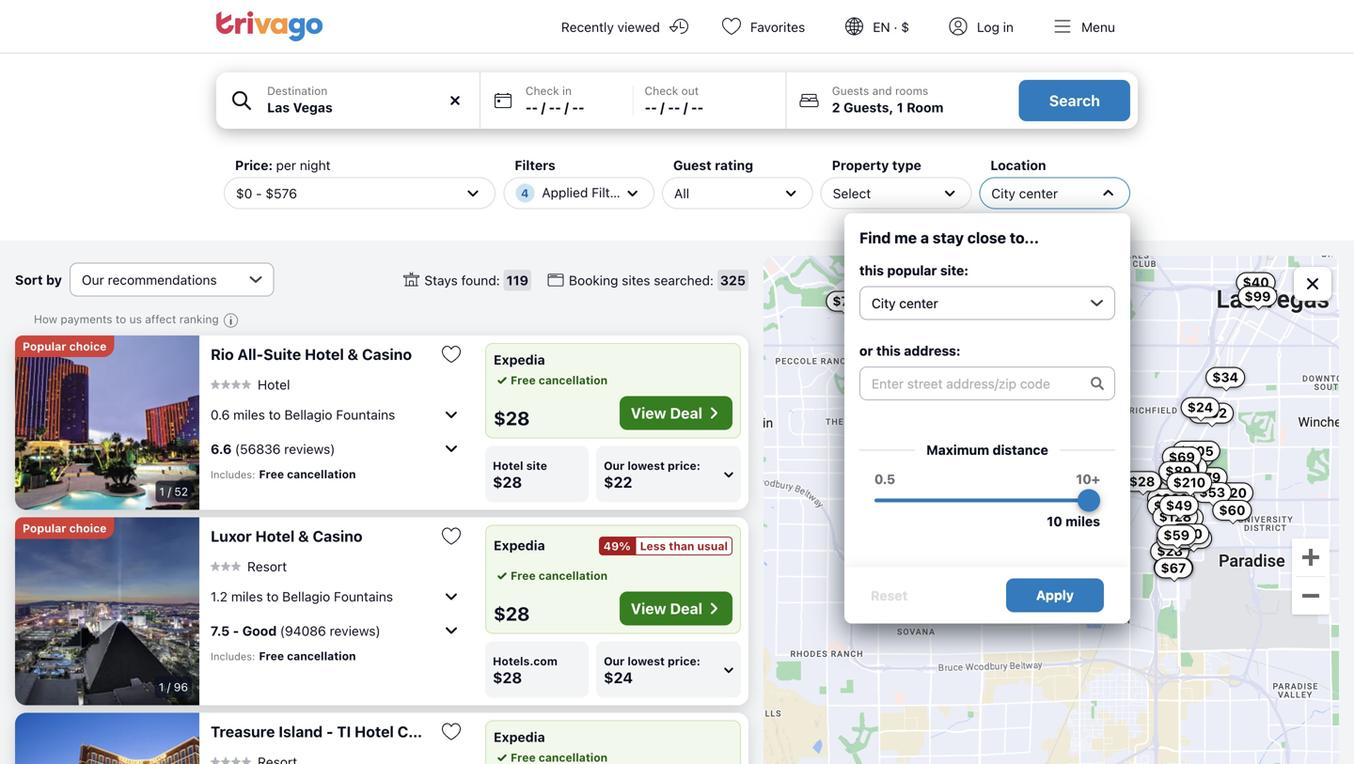 Task type: locate. For each thing, give the bounding box(es) containing it.
check left out
[[645, 84, 679, 97]]

location
[[991, 158, 1047, 173]]

free cancellation button up site
[[494, 372, 608, 389]]

1 vertical spatial $59 button
[[1158, 525, 1197, 546]]

$25 $24 $34
[[1167, 370, 1239, 484]]

2 view deal from the top
[[631, 600, 703, 618]]

$24 down $34 button
[[1188, 400, 1214, 416]]

1 vertical spatial $20
[[1180, 531, 1206, 547]]

view deal button down than
[[620, 592, 733, 626]]

treasure island - ti hotel casino, a radisson hotel button
[[211, 723, 578, 742]]

searched:
[[654, 273, 714, 288]]

fountains down 'luxor hotel & casino' button
[[334, 589, 393, 605]]

includes: free cancellation down 7.5 - good (94086 reviews)
[[211, 650, 356, 663]]

city
[[992, 186, 1016, 201]]

cancellation down 49%
[[539, 570, 608, 583]]

free down good
[[259, 650, 284, 663]]

to...
[[1010, 229, 1040, 247]]

cancellation down (94086
[[287, 650, 356, 663]]

all-
[[238, 346, 264, 364]]

1 vertical spatial filters
[[592, 185, 629, 200]]

1 includes: from the top
[[211, 469, 255, 481]]

1 horizontal spatial $24
[[1188, 400, 1214, 416]]

0 vertical spatial fountains
[[336, 407, 395, 423]]

$24 inside $25 $24 $34
[[1188, 400, 1214, 416]]

$89 button
[[1159, 462, 1199, 482]]

resort button
[[211, 559, 287, 575]]

bellagio up (94086
[[282, 589, 330, 605]]

casino inside button
[[362, 346, 412, 364]]

10 +
[[1077, 472, 1101, 487]]

check inside check out -- / -- / --
[[645, 84, 679, 97]]

expedia down 119
[[494, 352, 545, 368]]

2 free cancellation button from the top
[[494, 568, 608, 585]]

resort
[[247, 559, 287, 575]]

1 horizontal spatial &
[[348, 346, 359, 364]]

$240 button
[[1148, 496, 1196, 517]]

0.6
[[211, 407, 230, 423]]

1 vertical spatial fountains
[[334, 589, 393, 605]]

1 check from the left
[[526, 84, 559, 97]]

1 vertical spatial $24
[[604, 669, 633, 687]]

1 horizontal spatial check
[[645, 84, 679, 97]]

& inside button
[[298, 528, 309, 546]]

to for rio
[[269, 407, 281, 423]]

1 popular choice from the top
[[23, 340, 107, 353]]

lowest inside the our lowest price: $22
[[628, 460, 665, 473]]

deal for $24
[[670, 600, 703, 618]]

fountains for casino
[[334, 589, 393, 605]]

2 includes: from the top
[[211, 651, 255, 663]]

2 lowest from the top
[[628, 655, 665, 668]]

check right clear image
[[526, 84, 559, 97]]

usual
[[698, 540, 728, 553]]

to up 6.6 (56836 reviews)
[[269, 407, 281, 423]]

treasure island - ti hotel casino, a radisson hotel, (las vegas, usa) image
[[15, 714, 199, 765]]

0 horizontal spatial check
[[526, 84, 559, 97]]

fountains for hotel
[[336, 407, 395, 423]]

hotel inside 'hotel' button
[[258, 377, 290, 393]]

in
[[1004, 19, 1014, 35], [563, 84, 572, 97]]

in inside check in -- / -- / --
[[563, 84, 572, 97]]

2 free cancellation from the top
[[511, 570, 608, 583]]

1 popular choice button from the top
[[15, 336, 114, 358]]

cancellation down 6.6 (56836 reviews)
[[287, 468, 356, 481]]

1
[[897, 100, 904, 115], [159, 485, 165, 499], [159, 681, 164, 694]]

1 our from the top
[[604, 460, 625, 473]]

1 includes: free cancellation from the top
[[211, 468, 356, 481]]

property type
[[832, 158, 922, 173]]

guest rating
[[674, 158, 754, 173]]

check inside check in -- / -- / --
[[526, 84, 559, 97]]

en · $ button
[[828, 0, 932, 53]]

1 deal from the top
[[670, 405, 703, 422]]

casino up 0.6 miles to bellagio fountains button
[[362, 346, 412, 364]]

1 vertical spatial to
[[269, 407, 281, 423]]

$24 right hotels.com $28
[[604, 669, 633, 687]]

0 vertical spatial popular choice button
[[15, 336, 114, 358]]

10 left $36
[[1047, 514, 1063, 530]]

1 vertical spatial bellagio
[[282, 589, 330, 605]]

1 vertical spatial price:
[[668, 655, 701, 668]]

& up 0.6 miles to bellagio fountains button
[[348, 346, 359, 364]]

popular for luxor hotel & casino
[[23, 522, 66, 535]]

apply button
[[1007, 579, 1105, 613]]

1 vertical spatial choice
[[69, 522, 107, 535]]

0 horizontal spatial $20 button
[[1174, 529, 1213, 549]]

1.2 miles to bellagio fountains
[[211, 589, 393, 605]]

0 vertical spatial lowest
[[628, 460, 665, 473]]

2 includes: free cancellation from the top
[[211, 650, 356, 663]]

0 vertical spatial deal
[[670, 405, 703, 422]]

0 horizontal spatial $20
[[1180, 531, 1206, 547]]

1 horizontal spatial $20 button
[[1215, 483, 1254, 504]]

reset
[[871, 588, 908, 604]]

0 vertical spatial includes:
[[211, 469, 255, 481]]

$25 inside $36 $25 $192
[[1164, 532, 1189, 548]]

popular choice for rio all-suite hotel & casino
[[23, 340, 107, 353]]

0 vertical spatial &
[[348, 346, 359, 364]]

(94086
[[280, 624, 326, 639]]

filters right applied
[[592, 185, 629, 200]]

deal up the our lowest price: $22
[[670, 405, 703, 422]]

$22
[[604, 474, 633, 492]]

0 vertical spatial expedia
[[494, 352, 545, 368]]

0 vertical spatial our
[[604, 460, 625, 473]]

hotel left site
[[493, 460, 524, 473]]

stays found: 119
[[425, 273, 529, 288]]

price: inside the our lowest price: $22
[[668, 460, 701, 473]]

trivago logo image
[[216, 11, 324, 41]]

1 vertical spatial reviews)
[[330, 624, 381, 639]]

Destination field
[[216, 72, 480, 129]]

$25 for $25
[[1167, 471, 1193, 486]]

96
[[174, 681, 188, 694]]

0 vertical spatial view deal button
[[620, 397, 733, 430]]

0 vertical spatial bellagio
[[285, 407, 333, 423]]

price:
[[235, 158, 273, 173]]

reviews) down 1.2 miles to bellagio fountains button
[[330, 624, 381, 639]]

rio
[[211, 346, 234, 364]]

0 vertical spatial view
[[631, 405, 667, 422]]

1 vertical spatial view deal
[[631, 600, 703, 618]]

0 vertical spatial 10
[[1077, 472, 1092, 487]]

1 vertical spatial popular choice button
[[15, 518, 114, 540]]

bellagio for hotel
[[285, 407, 333, 423]]

2 deal from the top
[[670, 600, 703, 618]]

stays
[[425, 273, 458, 288]]

includes: free cancellation down 6.6 (56836 reviews)
[[211, 468, 356, 481]]

0 vertical spatial casino
[[362, 346, 412, 364]]

includes: for luxor
[[211, 651, 255, 663]]

1 horizontal spatial 10
[[1077, 472, 1092, 487]]

site:
[[941, 263, 969, 278]]

miles right 1.2
[[231, 589, 263, 605]]

hotels.com $28
[[493, 655, 558, 687]]

1 vertical spatial includes: free cancellation
[[211, 650, 356, 663]]

view deal button up the our lowest price: $22
[[620, 397, 733, 430]]

1 vertical spatial $59
[[1164, 528, 1190, 543]]

2 view from the top
[[631, 600, 667, 618]]

less
[[640, 540, 666, 553]]

check for check in -- / -- / --
[[526, 84, 559, 97]]

0 vertical spatial choice
[[69, 340, 107, 353]]

view deal
[[631, 405, 703, 422], [631, 600, 703, 618]]

free cancellation
[[511, 374, 608, 387], [511, 570, 608, 583]]

reviews)
[[284, 442, 335, 457], [330, 624, 381, 639]]

0 vertical spatial includes: free cancellation
[[211, 468, 356, 481]]

1 vertical spatial free cancellation
[[511, 570, 608, 583]]

2 choice from the top
[[69, 522, 107, 535]]

1 vertical spatial casino
[[313, 528, 363, 546]]

0 vertical spatial popular choice
[[23, 340, 107, 353]]

0 vertical spatial miles
[[233, 407, 265, 423]]

casino
[[362, 346, 412, 364], [313, 528, 363, 546]]

1 vertical spatial 10
[[1047, 514, 1063, 530]]

hotel inside 'luxor hotel & casino' button
[[255, 528, 295, 546]]

how payments to us affect ranking button
[[34, 312, 243, 332]]

$25
[[1167, 468, 1193, 484], [1167, 471, 1193, 486], [1164, 532, 1189, 548]]

includes: free cancellation
[[211, 468, 356, 481], [211, 650, 356, 663]]

hotel down suite
[[258, 377, 290, 393]]

ti
[[337, 724, 351, 741]]

our right hotels.com
[[604, 655, 625, 668]]

this right or
[[877, 343, 901, 359]]

our lowest price: $22
[[604, 460, 701, 492]]

miles
[[233, 407, 265, 423], [1066, 514, 1101, 530], [231, 589, 263, 605]]

expedia down hotels.com $28
[[494, 730, 545, 746]]

$20 up $60
[[1222, 485, 1248, 501]]

1 vertical spatial miles
[[1066, 514, 1101, 530]]

0 horizontal spatial &
[[298, 528, 309, 546]]

$20 inside '$53 $20'
[[1222, 485, 1248, 501]]

in inside button
[[1004, 19, 1014, 35]]

free down 6.6 (56836 reviews)
[[259, 468, 284, 481]]

free cancellation down 49%
[[511, 570, 608, 583]]

$99 button
[[1239, 286, 1278, 307]]

2 popular choice button from the top
[[15, 518, 114, 540]]

2 price: from the top
[[668, 655, 701, 668]]

1 horizontal spatial $20
[[1222, 485, 1248, 501]]

free cancellation button down 49%
[[494, 568, 608, 585]]

1 left 52
[[159, 485, 165, 499]]

reset button
[[871, 588, 908, 604]]

1 view deal from the top
[[631, 405, 703, 422]]

& up the 1.2 miles to bellagio fountains
[[298, 528, 309, 546]]

10 for 10 miles
[[1047, 514, 1063, 530]]

1 vertical spatial popular choice
[[23, 522, 107, 535]]

fountains down rio all-suite hotel & casino button
[[336, 407, 395, 423]]

0 vertical spatial reviews)
[[284, 442, 335, 457]]

$36 button
[[1078, 522, 1117, 543]]

1 vertical spatial a
[[456, 724, 464, 741]]

2 check from the left
[[645, 84, 679, 97]]

1 left the 96
[[159, 681, 164, 694]]

our inside the our lowest price: $22
[[604, 460, 625, 473]]

1 free cancellation from the top
[[511, 374, 608, 387]]

1 / 52
[[159, 485, 188, 499]]

1 vertical spatial deal
[[670, 600, 703, 618]]

0 vertical spatial free cancellation button
[[494, 372, 608, 389]]

apply
[[1037, 588, 1074, 604]]

1 choice from the top
[[69, 340, 107, 353]]

favorites
[[751, 19, 806, 35]]

map region
[[764, 256, 1340, 765]]

a right me
[[921, 229, 930, 247]]

0 vertical spatial $20 button
[[1215, 483, 1254, 504]]

deal down than
[[670, 600, 703, 618]]

0 vertical spatial view deal
[[631, 405, 703, 422]]

includes: down 6.6
[[211, 469, 255, 481]]

2 popular choice from the top
[[23, 522, 107, 535]]

2 expedia from the top
[[494, 538, 545, 554]]

0 vertical spatial $24
[[1188, 400, 1214, 416]]

2 vertical spatial to
[[267, 589, 279, 605]]

0 vertical spatial this
[[860, 263, 884, 278]]

price: inside our lowest price: $24
[[668, 655, 701, 668]]

$240 $128
[[1154, 498, 1192, 525]]

miles right 0.6
[[233, 407, 265, 423]]

0 horizontal spatial $24
[[604, 669, 633, 687]]

0 horizontal spatial in
[[563, 84, 572, 97]]

1 vertical spatial lowest
[[628, 655, 665, 668]]

casino up 1.2 miles to bellagio fountains button
[[313, 528, 363, 546]]

a right casino,
[[456, 724, 464, 741]]

choice
[[69, 340, 107, 353], [69, 522, 107, 535]]

our inside our lowest price: $24
[[604, 655, 625, 668]]

1 horizontal spatial a
[[921, 229, 930, 247]]

0 vertical spatial popular
[[23, 340, 66, 353]]

$151
[[1171, 460, 1201, 475]]

maximum distance slider
[[1078, 490, 1101, 512]]

1 vertical spatial 1
[[159, 485, 165, 499]]

this down find
[[860, 263, 884, 278]]

$67
[[1161, 561, 1187, 576]]

bellagio up 6.6 (56836 reviews)
[[285, 407, 333, 423]]

luxor hotel & casino, (las vegas, usa) image
[[15, 518, 199, 706]]

reviews) down 0.6 miles to bellagio fountains
[[284, 442, 335, 457]]

1 horizontal spatial in
[[1004, 19, 1014, 35]]

free cancellation button
[[494, 372, 608, 389], [494, 568, 608, 585]]

10 for 10 +
[[1077, 472, 1092, 487]]

$210 button
[[1167, 473, 1213, 493]]

1 vertical spatial $28 button
[[1151, 542, 1190, 562]]

in down recently on the top left of page
[[563, 84, 572, 97]]

view up our lowest price: $24
[[631, 600, 667, 618]]

1 vertical spatial &
[[298, 528, 309, 546]]

1 expedia from the top
[[494, 352, 545, 368]]

$25 inside $25 $24 $34
[[1167, 468, 1193, 484]]

free cancellation up site
[[511, 374, 608, 387]]

1 vertical spatial view
[[631, 600, 667, 618]]

this
[[860, 263, 884, 278], [877, 343, 901, 359]]

a inside button
[[456, 724, 464, 741]]

view deal up the our lowest price: $22
[[631, 405, 703, 422]]

price: for $22
[[668, 460, 701, 473]]

$36
[[1085, 524, 1111, 540]]

0 vertical spatial $20
[[1222, 485, 1248, 501]]

&
[[348, 346, 359, 364], [298, 528, 309, 546]]

in right log on the top right of page
[[1004, 19, 1014, 35]]

$36 $25 $192
[[1085, 406, 1228, 548]]

to for luxor
[[267, 589, 279, 605]]

guests,
[[844, 100, 894, 115]]

rio all-suite hotel & casino
[[211, 346, 412, 364]]

0 horizontal spatial a
[[456, 724, 464, 741]]

how payments to us affect ranking
[[34, 313, 219, 326]]

expedia down hotel site $28
[[494, 538, 545, 554]]

1 view from the top
[[631, 405, 667, 422]]

free cancellation for site
[[511, 374, 608, 387]]

$40
[[1243, 275, 1270, 290]]

view up the our lowest price: $22
[[631, 405, 667, 422]]

2 popular from the top
[[23, 522, 66, 535]]

in for log
[[1004, 19, 1014, 35]]

10 up maximum distance slider
[[1077, 472, 1092, 487]]

1 price: from the top
[[668, 460, 701, 473]]

$200 $60
[[1155, 491, 1246, 518]]

includes: down 7.5
[[211, 651, 255, 663]]

0 horizontal spatial 10
[[1047, 514, 1063, 530]]

expedia
[[494, 352, 545, 368], [494, 538, 545, 554], [494, 730, 545, 746]]

guest
[[674, 158, 712, 173]]

1 vertical spatial our
[[604, 655, 625, 668]]

$20 down $95 "button"
[[1180, 531, 1206, 547]]

night
[[300, 158, 331, 173]]

0 vertical spatial filters
[[515, 158, 556, 173]]

miles down maximum distance slider
[[1066, 514, 1101, 530]]

2 view deal button from the top
[[620, 592, 733, 626]]

0 vertical spatial free cancellation
[[511, 374, 608, 387]]

$0
[[236, 186, 252, 201]]

check
[[526, 84, 559, 97], [645, 84, 679, 97]]

includes: for rio
[[211, 469, 255, 481]]

1 down rooms
[[897, 100, 904, 115]]

our up $22
[[604, 460, 625, 473]]

clear image
[[447, 92, 464, 109]]

0 vertical spatial in
[[1004, 19, 1014, 35]]

1 vertical spatial this
[[877, 343, 901, 359]]

to down resort
[[267, 589, 279, 605]]

$28 inside hotels.com $28
[[493, 669, 522, 687]]

1 vertical spatial free cancellation button
[[494, 568, 608, 585]]

deal
[[670, 405, 703, 422], [670, 600, 703, 618]]

1 vertical spatial in
[[563, 84, 572, 97]]

2 vertical spatial 1
[[159, 681, 164, 694]]

cancellation
[[539, 374, 608, 387], [287, 468, 356, 481], [539, 570, 608, 583], [287, 650, 356, 663]]

0 vertical spatial price:
[[668, 460, 701, 473]]

2 vertical spatial miles
[[231, 589, 263, 605]]

rooms
[[896, 84, 929, 97]]

price: per night
[[235, 158, 331, 173]]

1 free cancellation button from the top
[[494, 372, 608, 389]]

$60
[[1220, 503, 1246, 518]]

$25 button
[[1161, 466, 1200, 487], [1160, 468, 1199, 489], [1157, 530, 1196, 550]]

$49
[[1167, 498, 1193, 514]]

·
[[894, 19, 898, 35]]

1 horizontal spatial filters
[[592, 185, 629, 200]]

- inside the treasure island - ti hotel casino, a radisson hotel button
[[326, 724, 333, 741]]

1 lowest from the top
[[628, 460, 665, 473]]

$192 button
[[1189, 403, 1235, 424]]

$53 button
[[1193, 483, 1233, 503]]

1 vertical spatial view deal button
[[620, 592, 733, 626]]

hotel right suite
[[305, 346, 344, 364]]

to left the us
[[116, 313, 126, 326]]

filters up 4
[[515, 158, 556, 173]]

1 vertical spatial popular
[[23, 522, 66, 535]]

check for check out -- / -- / --
[[645, 84, 679, 97]]

treasure
[[211, 724, 275, 741]]

lowest inside our lowest price: $24
[[628, 655, 665, 668]]

0 vertical spatial $59
[[1167, 482, 1193, 497]]

hotel right the ti
[[355, 724, 394, 741]]

hotel inside hotel site $28
[[493, 460, 524, 473]]

3 expedia from the top
[[494, 730, 545, 746]]

1 view deal button from the top
[[620, 397, 733, 430]]

hotel up resort
[[255, 528, 295, 546]]

2 vertical spatial expedia
[[494, 730, 545, 746]]

0 vertical spatial 1
[[897, 100, 904, 115]]

2 our from the top
[[604, 655, 625, 668]]

view for $24
[[631, 600, 667, 618]]

0 vertical spatial a
[[921, 229, 930, 247]]

1 popular from the top
[[23, 340, 66, 353]]

1 vertical spatial expedia
[[494, 538, 545, 554]]

1 vertical spatial includes:
[[211, 651, 255, 663]]

view deal down '49% less than usual'
[[631, 600, 703, 618]]

lowest for $22
[[628, 460, 665, 473]]



Task type: describe. For each thing, give the bounding box(es) containing it.
$49 button
[[1160, 496, 1200, 516]]

$74
[[833, 294, 858, 309]]

cancellation up site
[[539, 374, 608, 387]]

booking sites searched: 325
[[569, 273, 746, 288]]

includes: free cancellation for hotel
[[211, 650, 356, 663]]

casino inside button
[[313, 528, 363, 546]]

7.5 - good (94086 reviews)
[[211, 624, 381, 639]]

guests
[[832, 84, 870, 97]]

+
[[1092, 472, 1101, 487]]

includes: free cancellation for all-
[[211, 468, 356, 481]]

choice for rio all-suite hotel & casino
[[69, 340, 107, 353]]

$95 button
[[1165, 508, 1204, 529]]

our for $22
[[604, 460, 625, 473]]

$305
[[1180, 444, 1214, 459]]

$576
[[266, 186, 297, 201]]

expedia for rio all-suite hotel & casino
[[494, 352, 545, 368]]

hotel right the radisson
[[538, 724, 578, 741]]

stay
[[933, 229, 964, 247]]

$74 button
[[826, 291, 864, 312]]

lowest for $24
[[628, 655, 665, 668]]

49% less than usual
[[604, 540, 728, 553]]

our lowest price: $24
[[604, 655, 701, 687]]

free cancellation button for $28
[[494, 568, 608, 585]]

applied
[[542, 185, 588, 200]]

view deal button for $24
[[620, 592, 733, 626]]

free cancellation button for site
[[494, 372, 608, 389]]

0.6 miles to bellagio fountains button
[[211, 400, 463, 430]]

menu button
[[1037, 0, 1138, 53]]

& inside button
[[348, 346, 359, 364]]

expedia for treasure island - ti hotel casino, a radisson hotel
[[494, 730, 545, 746]]

6.6 (56836 reviews)
[[211, 442, 335, 457]]

rio all-suite hotel & casino, (las vegas, usa) image
[[15, 336, 199, 510]]

our for $24
[[604, 655, 625, 668]]

address:
[[905, 343, 961, 359]]

$24 inside our lowest price: $24
[[604, 669, 633, 687]]

$69 $89
[[1166, 450, 1196, 479]]

1.2 miles to bellagio fountains button
[[211, 582, 463, 612]]

city center
[[992, 186, 1059, 201]]

52
[[174, 485, 188, 499]]

0 vertical spatial $28 button
[[1123, 472, 1162, 492]]

$305 button
[[1173, 441, 1221, 462]]

$39
[[1167, 533, 1193, 549]]

choice for luxor hotel & casino
[[69, 522, 107, 535]]

affect
[[145, 313, 176, 326]]

$95
[[1171, 510, 1198, 526]]

10 miles
[[1047, 514, 1101, 530]]

miles for $22
[[233, 407, 265, 423]]

$24 button
[[1181, 398, 1220, 418]]

$305 $151
[[1171, 444, 1214, 475]]

me
[[895, 229, 917, 247]]

49%
[[604, 540, 631, 553]]

per
[[276, 158, 296, 173]]

recently viewed button
[[539, 0, 706, 53]]

popular choice button for luxor hotel & casino
[[15, 518, 114, 540]]

hotel inside rio all-suite hotel & casino button
[[305, 346, 344, 364]]

1 for luxor hotel & casino
[[159, 681, 164, 694]]

search button
[[1020, 80, 1131, 121]]

all
[[675, 186, 690, 201]]

view deal for $22
[[631, 405, 703, 422]]

applied filters
[[542, 185, 629, 200]]

luxor
[[211, 528, 252, 546]]

booking
[[569, 273, 619, 288]]

$28 inside hotel site $28
[[493, 474, 522, 492]]

distance
[[993, 443, 1049, 458]]

0 horizontal spatial filters
[[515, 158, 556, 173]]

view deal for $24
[[631, 600, 703, 618]]

room
[[907, 100, 944, 115]]

suite
[[264, 346, 301, 364]]

center
[[1020, 186, 1059, 201]]

free up site
[[511, 374, 536, 387]]

1 inside guests and rooms 2 guests, 1 room
[[897, 100, 904, 115]]

en
[[873, 19, 891, 35]]

$39 button
[[1160, 531, 1200, 551]]

bellagio for casino
[[282, 589, 330, 605]]

type
[[893, 158, 922, 173]]

$40 button
[[1237, 273, 1276, 293]]

log in
[[978, 19, 1014, 35]]

luxor hotel & casino button
[[211, 527, 425, 546]]

found:
[[462, 273, 500, 288]]

find
[[860, 229, 891, 247]]

$200 button
[[1148, 489, 1196, 510]]

Destination search field
[[267, 98, 468, 118]]

1 vertical spatial $20 button
[[1174, 529, 1213, 549]]

$59 for top $59 button
[[1167, 482, 1193, 497]]

Enter street address/zip code field
[[861, 368, 1115, 400]]

us
[[129, 313, 142, 326]]

check out -- / -- / --
[[645, 84, 704, 115]]

0.6 miles to bellagio fountains
[[211, 407, 395, 423]]

$240
[[1154, 498, 1189, 514]]

in for check
[[563, 84, 572, 97]]

popular
[[888, 263, 938, 278]]

view for $22
[[631, 405, 667, 422]]

and
[[873, 84, 893, 97]]

$50
[[1177, 527, 1203, 542]]

$179 button
[[1183, 468, 1228, 489]]

$0 - $576
[[236, 186, 297, 201]]

rating
[[715, 158, 754, 173]]

popular for rio all-suite hotel & casino
[[23, 340, 66, 353]]

hotels.com
[[493, 655, 558, 668]]

325
[[721, 273, 746, 288]]

how
[[34, 313, 57, 326]]

$210
[[1174, 475, 1206, 491]]

0 vertical spatial to
[[116, 313, 126, 326]]

$159
[[1176, 449, 1208, 464]]

free up hotels.com
[[511, 570, 536, 583]]

viewed
[[618, 19, 660, 35]]

1 for rio all-suite hotel & casino
[[159, 485, 165, 499]]

popular choice for luxor hotel & casino
[[23, 522, 107, 535]]

hotel button
[[211, 377, 290, 393]]

$
[[902, 19, 910, 35]]

miles for $24
[[231, 589, 263, 605]]

$53 $20
[[1200, 485, 1248, 501]]

price: for $24
[[668, 655, 701, 668]]

check in -- / -- / --
[[526, 84, 585, 115]]

119
[[507, 273, 529, 288]]

$93
[[1161, 560, 1187, 576]]

find me a stay close to...
[[860, 229, 1040, 247]]

0.5
[[875, 472, 896, 487]]

popular choice button for rio all-suite hotel & casino
[[15, 336, 114, 358]]

$93 button
[[1154, 558, 1194, 579]]

0 vertical spatial $59 button
[[1161, 479, 1200, 500]]

ranking
[[179, 313, 219, 326]]

$25 for $25 $24 $34
[[1167, 468, 1193, 484]]

island
[[279, 724, 323, 741]]

deal for $22
[[670, 405, 703, 422]]

or this address:
[[860, 343, 961, 359]]

$59 for the bottom $59 button
[[1164, 528, 1190, 543]]

$69
[[1169, 450, 1196, 465]]

view deal button for $22
[[620, 397, 733, 430]]

destination
[[267, 84, 328, 97]]

$67 button
[[1155, 558, 1193, 579]]

free cancellation for $28
[[511, 570, 608, 583]]



Task type: vqa. For each thing, say whether or not it's contained in the screenshot.
$305 button
yes



